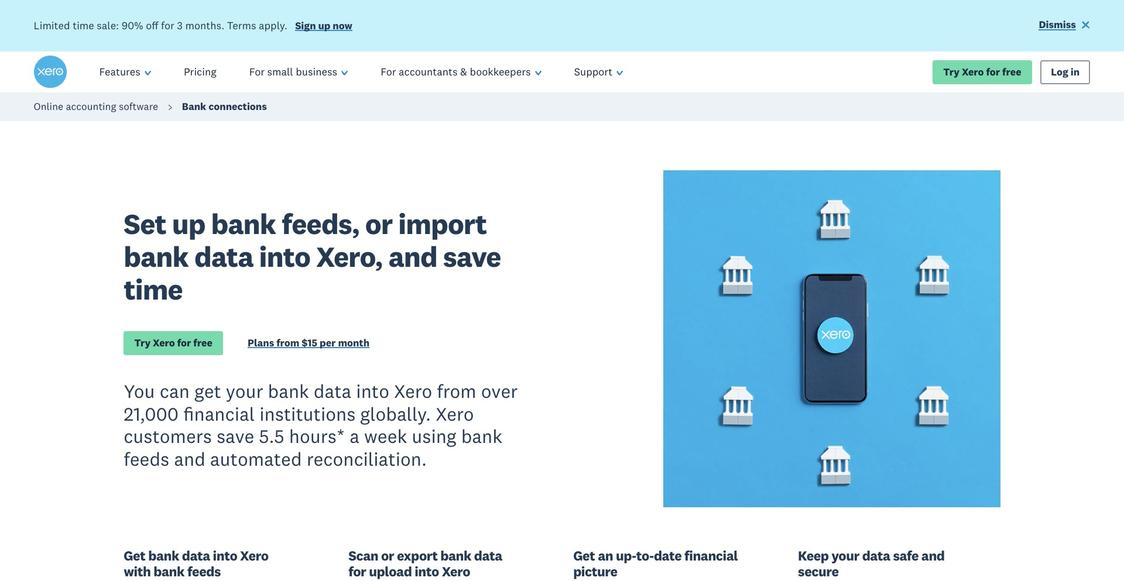 Task type: vqa. For each thing, say whether or not it's contained in the screenshot.
TO
no



Task type: describe. For each thing, give the bounding box(es) containing it.
free for log
[[1002, 65, 1021, 78]]

your inside you can get your bank data into xero from over 21,000 financial institutions globally. xero customers save 5.5 hours* a week using bank feeds and automated reconciliation.
[[226, 379, 263, 403]]

feeds,
[[282, 206, 359, 242]]

months.
[[185, 19, 224, 32]]

pricing link
[[167, 52, 233, 93]]

try xero for free for plans from $15 per month
[[134, 337, 212, 349]]

free for plans
[[193, 337, 212, 349]]

import
[[398, 206, 487, 242]]

features
[[99, 65, 140, 79]]

into inside you can get your bank data into xero from over 21,000 financial institutions globally. xero customers save 5.5 hours* a week using bank feeds and automated reconciliation.
[[356, 379, 389, 403]]

financial inside get an up-to-date financial picture
[[685, 548, 738, 565]]

now
[[333, 19, 352, 32]]

sign up now link
[[295, 19, 352, 35]]

online accounting software
[[34, 100, 158, 113]]

data inside set up bank feeds, or import bank data into xero, and save time
[[194, 239, 253, 275]]

connections
[[209, 100, 267, 113]]

feeds inside get bank data into xero with bank feeds
[[187, 563, 221, 580]]

a
[[350, 425, 360, 448]]

month
[[338, 337, 370, 349]]

for small business
[[249, 65, 337, 79]]

data inside get bank data into xero with bank feeds
[[182, 548, 210, 565]]

save inside you can get your bank data into xero from over 21,000 financial institutions globally. xero customers save 5.5 hours* a week using bank feeds and automated reconciliation.
[[217, 425, 254, 448]]

icons of bank buildings surround a mobile phone where the xero app receives bank feeds. image
[[663, 170, 1000, 508]]

21,000
[[124, 402, 179, 425]]

upload
[[369, 563, 412, 580]]

accountants
[[399, 65, 458, 79]]

get bank data into xero with bank feeds
[[124, 548, 268, 580]]

sign
[[295, 19, 316, 32]]

over
[[481, 379, 518, 403]]

save inside set up bank feeds, or import bank data into xero, and save time
[[443, 239, 501, 275]]

to-
[[636, 548, 654, 565]]

safe
[[893, 548, 919, 565]]

institutions
[[259, 402, 356, 425]]

xero inside get bank data into xero with bank feeds
[[240, 548, 268, 565]]

in
[[1071, 65, 1080, 78]]

try xero for free link for plans from $15 per month
[[124, 331, 223, 355]]

plans
[[248, 337, 274, 349]]

online accounting software link
[[34, 100, 158, 113]]

90%
[[122, 19, 143, 32]]

up-
[[616, 548, 636, 565]]

$15
[[302, 337, 317, 349]]

into inside the scan or export bank data for upload into xero
[[415, 563, 439, 580]]

scan or export bank data for upload into xero
[[348, 548, 502, 580]]

breadcrumbs element
[[0, 93, 1124, 121]]

set up bank feeds, or import bank data into xero, and save time
[[124, 206, 501, 308]]

try for log in
[[943, 65, 960, 78]]

an
[[598, 548, 613, 565]]

date
[[654, 548, 682, 565]]

pricing
[[184, 65, 216, 79]]

customers
[[124, 425, 212, 448]]

hours*
[[289, 425, 345, 448]]

terms
[[227, 19, 256, 32]]

apply.
[[259, 19, 287, 32]]

into inside get bank data into xero with bank feeds
[[213, 548, 237, 565]]

3
[[177, 19, 183, 32]]

from inside you can get your bank data into xero from over 21,000 financial institutions globally. xero customers save 5.5 hours* a week using bank feeds and automated reconciliation.
[[437, 379, 476, 403]]

you
[[124, 379, 155, 403]]

features button
[[83, 52, 167, 93]]

for accountants & bookkeepers
[[381, 65, 531, 79]]

bank connections link
[[182, 100, 267, 113]]

try xero for free for log in
[[943, 65, 1021, 78]]

log in link
[[1040, 60, 1090, 84]]

with
[[124, 563, 151, 580]]

export
[[397, 548, 438, 565]]

software
[[119, 100, 158, 113]]

can
[[160, 379, 190, 403]]

for accountants & bookkeepers button
[[364, 52, 558, 93]]

you can get your bank data into xero from over 21,000 financial institutions globally. xero customers save 5.5 hours* a week using bank feeds and automated reconciliation.
[[124, 379, 518, 471]]

bank
[[182, 100, 206, 113]]

xero inside the scan or export bank data for upload into xero
[[442, 563, 470, 580]]

5.5
[[259, 425, 284, 448]]

limited time sale: 90% off for 3 months. terms apply.
[[34, 19, 287, 32]]

dismiss
[[1039, 18, 1076, 31]]

or inside set up bank feeds, or import bank data into xero, and save time
[[365, 206, 392, 242]]

scan
[[348, 548, 378, 565]]

sign up now
[[295, 19, 352, 32]]

off
[[146, 19, 158, 32]]



Task type: locate. For each thing, give the bounding box(es) containing it.
1 vertical spatial free
[[193, 337, 212, 349]]

1 horizontal spatial and
[[388, 239, 437, 275]]

free
[[1002, 65, 1021, 78], [193, 337, 212, 349]]

0 horizontal spatial for
[[249, 65, 265, 79]]

1 vertical spatial time
[[124, 272, 182, 308]]

2 horizontal spatial and
[[921, 548, 945, 565]]

up for sign
[[318, 19, 330, 32]]

time inside set up bank feeds, or import bank data into xero, and save time
[[124, 272, 182, 308]]

sale:
[[97, 19, 119, 32]]

try xero for free link for log in
[[933, 60, 1032, 84]]

from
[[276, 337, 299, 349], [437, 379, 476, 403]]

support button
[[558, 52, 640, 93]]

0 vertical spatial or
[[365, 206, 392, 242]]

1 horizontal spatial time
[[124, 272, 182, 308]]

get
[[124, 548, 145, 565], [573, 548, 595, 565]]

data inside you can get your bank data into xero from over 21,000 financial institutions globally. xero customers save 5.5 hours* a week using bank feeds and automated reconciliation.
[[314, 379, 351, 403]]

financial inside you can get your bank data into xero from over 21,000 financial institutions globally. xero customers save 5.5 hours* a week using bank feeds and automated reconciliation.
[[183, 402, 255, 425]]

get for get an up-to-date financial picture
[[573, 548, 595, 565]]

1 horizontal spatial try xero for free link
[[933, 60, 1032, 84]]

0 vertical spatial your
[[226, 379, 263, 403]]

plans from $15 per month
[[248, 337, 370, 349]]

or
[[365, 206, 392, 242], [381, 548, 394, 565]]

data
[[194, 239, 253, 275], [314, 379, 351, 403], [182, 548, 210, 565], [474, 548, 502, 565], [862, 548, 890, 565]]

0 horizontal spatial and
[[174, 447, 205, 471]]

0 horizontal spatial from
[[276, 337, 299, 349]]

log in
[[1051, 65, 1080, 78]]

or right the "feeds,"
[[365, 206, 392, 242]]

0 horizontal spatial try xero for free
[[134, 337, 212, 349]]

2 for from the left
[[381, 65, 396, 79]]

from left over
[[437, 379, 476, 403]]

data inside 'keep your data safe and secure'
[[862, 548, 890, 565]]

1 horizontal spatial try xero for free
[[943, 65, 1021, 78]]

0 vertical spatial try xero for free link
[[933, 60, 1032, 84]]

1 horizontal spatial try
[[943, 65, 960, 78]]

save
[[443, 239, 501, 275], [217, 425, 254, 448]]

for
[[249, 65, 265, 79], [381, 65, 396, 79]]

1 vertical spatial or
[[381, 548, 394, 565]]

0 vertical spatial free
[[1002, 65, 1021, 78]]

try for plans from $15 per month
[[134, 337, 151, 349]]

0 vertical spatial try xero for free
[[943, 65, 1021, 78]]

free up get
[[193, 337, 212, 349]]

using
[[412, 425, 456, 448]]

log
[[1051, 65, 1068, 78]]

up inside set up bank feeds, or import bank data into xero, and save time
[[172, 206, 205, 242]]

feeds inside you can get your bank data into xero from over 21,000 financial institutions globally. xero customers save 5.5 hours* a week using bank feeds and automated reconciliation.
[[124, 447, 169, 471]]

1 vertical spatial save
[[217, 425, 254, 448]]

0 horizontal spatial your
[[226, 379, 263, 403]]

your
[[226, 379, 263, 403], [832, 548, 859, 565]]

2 vertical spatial and
[[921, 548, 945, 565]]

plans from $15 per month link
[[248, 337, 370, 352]]

2 get from the left
[[573, 548, 595, 565]]

try
[[943, 65, 960, 78], [134, 337, 151, 349]]

your inside 'keep your data safe and secure'
[[832, 548, 859, 565]]

into
[[259, 239, 310, 275], [356, 379, 389, 403], [213, 548, 237, 565], [415, 563, 439, 580]]

picture
[[573, 563, 617, 580]]

from left "$15"
[[276, 337, 299, 349]]

1 horizontal spatial feeds
[[187, 563, 221, 580]]

0 vertical spatial and
[[388, 239, 437, 275]]

from inside "plans from $15 per month" link
[[276, 337, 299, 349]]

1 vertical spatial try xero for free
[[134, 337, 212, 349]]

0 vertical spatial time
[[73, 19, 94, 32]]

1 horizontal spatial from
[[437, 379, 476, 403]]

up for set
[[172, 206, 205, 242]]

get inside get an up-to-date financial picture
[[573, 548, 595, 565]]

1 horizontal spatial free
[[1002, 65, 1021, 78]]

globally.
[[360, 402, 431, 425]]

xero homepage image
[[34, 56, 67, 89]]

1 vertical spatial up
[[172, 206, 205, 242]]

0 vertical spatial financial
[[183, 402, 255, 425]]

0 horizontal spatial feeds
[[124, 447, 169, 471]]

1 horizontal spatial your
[[832, 548, 859, 565]]

for for for accountants & bookkeepers
[[381, 65, 396, 79]]

0 horizontal spatial free
[[193, 337, 212, 349]]

0 horizontal spatial up
[[172, 206, 205, 242]]

try xero for free link
[[933, 60, 1032, 84], [124, 331, 223, 355]]

get
[[194, 379, 221, 403]]

1 horizontal spatial save
[[443, 239, 501, 275]]

set
[[124, 206, 166, 242]]

and inside 'keep your data safe and secure'
[[921, 548, 945, 565]]

week
[[364, 425, 407, 448]]

up right set
[[172, 206, 205, 242]]

reconciliation.
[[307, 447, 427, 471]]

automated
[[210, 447, 302, 471]]

xero,
[[316, 239, 383, 275]]

for left accountants
[[381, 65, 396, 79]]

0 horizontal spatial save
[[217, 425, 254, 448]]

0 vertical spatial save
[[443, 239, 501, 275]]

free left log
[[1002, 65, 1021, 78]]

keep
[[798, 548, 829, 565]]

dismiss button
[[1039, 18, 1090, 34]]

0 horizontal spatial time
[[73, 19, 94, 32]]

or right scan
[[381, 548, 394, 565]]

time
[[73, 19, 94, 32], [124, 272, 182, 308]]

and inside set up bank feeds, or import bank data into xero, and save time
[[388, 239, 437, 275]]

0 vertical spatial try
[[943, 65, 960, 78]]

for for for small business
[[249, 65, 265, 79]]

1 vertical spatial try xero for free link
[[124, 331, 223, 355]]

xero
[[962, 65, 984, 78], [153, 337, 175, 349], [394, 379, 432, 403], [436, 402, 474, 425], [240, 548, 268, 565], [442, 563, 470, 580]]

1 horizontal spatial get
[[573, 548, 595, 565]]

secure
[[798, 563, 839, 580]]

bookkeepers
[[470, 65, 531, 79]]

0 vertical spatial feeds
[[124, 447, 169, 471]]

keep your data safe and secure
[[798, 548, 945, 580]]

0 horizontal spatial try
[[134, 337, 151, 349]]

for left small
[[249, 65, 265, 79]]

1 vertical spatial financial
[[685, 548, 738, 565]]

per
[[320, 337, 336, 349]]

up
[[318, 19, 330, 32], [172, 206, 205, 242]]

1 vertical spatial and
[[174, 447, 205, 471]]

1 get from the left
[[124, 548, 145, 565]]

1 horizontal spatial up
[[318, 19, 330, 32]]

1 for from the left
[[249, 65, 265, 79]]

accounting
[[66, 100, 116, 113]]

or inside the scan or export bank data for upload into xero
[[381, 548, 394, 565]]

0 vertical spatial from
[[276, 337, 299, 349]]

1 vertical spatial your
[[832, 548, 859, 565]]

&
[[460, 65, 467, 79]]

support
[[574, 65, 613, 79]]

bank inside the scan or export bank data for upload into xero
[[440, 548, 471, 565]]

your right keep
[[832, 548, 859, 565]]

0 vertical spatial up
[[318, 19, 330, 32]]

for inside the scan or export bank data for upload into xero
[[348, 563, 366, 580]]

get an up-to-date financial picture
[[573, 548, 738, 580]]

limited
[[34, 19, 70, 32]]

1 vertical spatial feeds
[[187, 563, 221, 580]]

online
[[34, 100, 63, 113]]

data inside the scan or export bank data for upload into xero
[[474, 548, 502, 565]]

for
[[161, 19, 174, 32], [986, 65, 1000, 78], [177, 337, 191, 349], [348, 563, 366, 580]]

small
[[267, 65, 293, 79]]

and
[[388, 239, 437, 275], [174, 447, 205, 471], [921, 548, 945, 565]]

up left now
[[318, 19, 330, 32]]

1 horizontal spatial for
[[381, 65, 396, 79]]

0 horizontal spatial get
[[124, 548, 145, 565]]

and inside you can get your bank data into xero from over 21,000 financial institutions globally. xero customers save 5.5 hours* a week using bank feeds and automated reconciliation.
[[174, 447, 205, 471]]

your right get
[[226, 379, 263, 403]]

1 vertical spatial from
[[437, 379, 476, 403]]

1 vertical spatial try
[[134, 337, 151, 349]]

0 horizontal spatial try xero for free link
[[124, 331, 223, 355]]

get for get bank data into xero with bank feeds
[[124, 548, 145, 565]]

0 horizontal spatial financial
[[183, 402, 255, 425]]

into inside set up bank feeds, or import bank data into xero, and save time
[[259, 239, 310, 275]]

financial left 5.5
[[183, 402, 255, 425]]

1 horizontal spatial financial
[[685, 548, 738, 565]]

for small business button
[[233, 52, 364, 93]]

bank connections
[[182, 100, 267, 113]]

business
[[296, 65, 337, 79]]

financial right date
[[685, 548, 738, 565]]

feeds
[[124, 447, 169, 471], [187, 563, 221, 580]]

try xero for free
[[943, 65, 1021, 78], [134, 337, 212, 349]]

get inside get bank data into xero with bank feeds
[[124, 548, 145, 565]]



